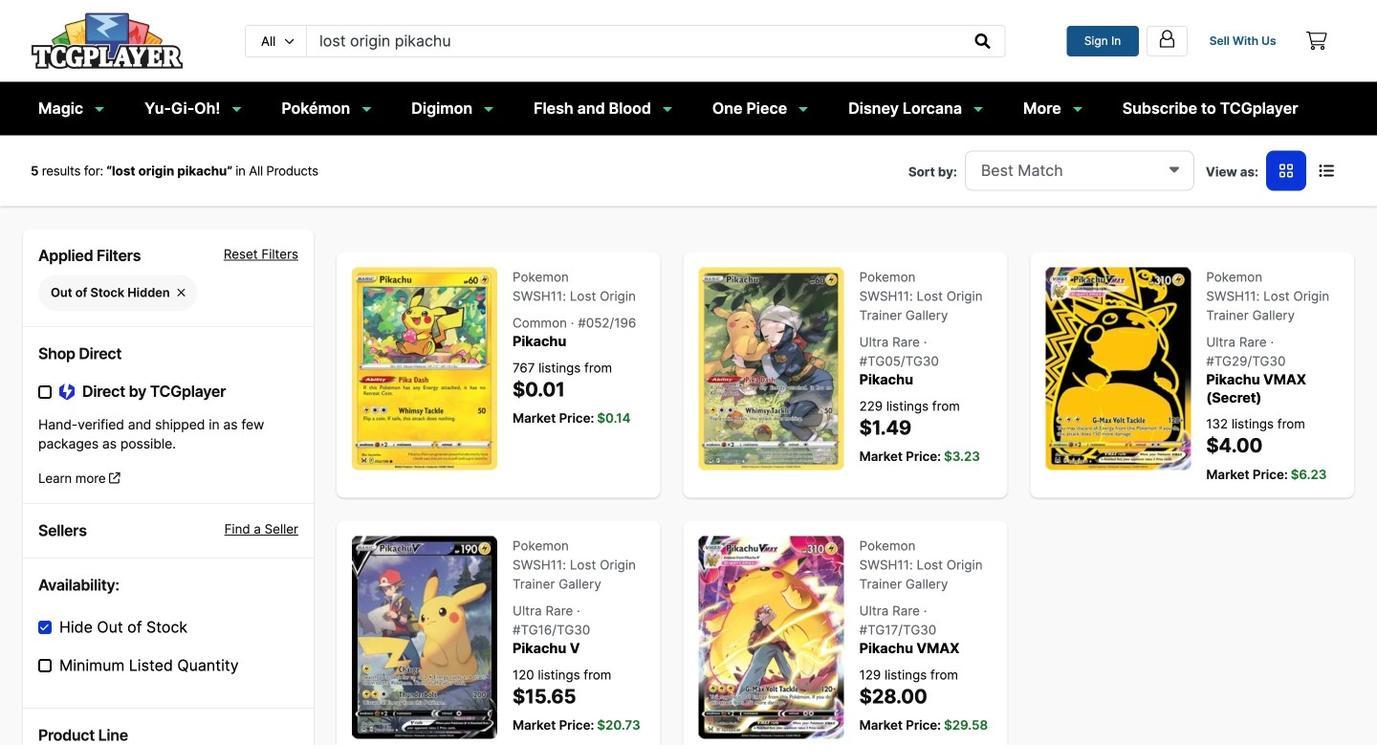 Task type: describe. For each thing, give the bounding box(es) containing it.
direct by tcgplayer image
[[59, 383, 75, 401]]

2 pikachu image from the left
[[699, 267, 844, 470]]

pikachu vmax image
[[699, 536, 844, 739]]

1 pikachu image from the left
[[352, 267, 497, 470]]

pikachu vmax (secret) image
[[1046, 267, 1191, 470]]

a grid of results image
[[1280, 163, 1293, 178]]



Task type: vqa. For each thing, say whether or not it's contained in the screenshot.
rightmost PIKACHU image
yes



Task type: locate. For each thing, give the bounding box(es) containing it.
pikachu image
[[352, 267, 497, 470], [699, 267, 844, 470]]

None checkbox
[[38, 621, 52, 634], [38, 659, 52, 672], [38, 621, 52, 634], [38, 659, 52, 672]]

None checkbox
[[38, 385, 52, 399]]

view your shopping cart image
[[1307, 32, 1328, 50]]

1 horizontal spatial pikachu image
[[699, 267, 844, 470]]

xmark image
[[178, 286, 185, 299]]

0 horizontal spatial pikachu image
[[352, 267, 497, 470]]

arrow up right from square image
[[109, 472, 120, 484]]

pikachu v image
[[352, 536, 497, 739]]

a list of results image
[[1319, 163, 1334, 178]]

None field
[[965, 151, 1195, 191]]

submit your search image
[[975, 33, 990, 49]]

None text field
[[307, 26, 962, 56]]

check image
[[40, 622, 49, 632]]

tcgplayer.com image
[[31, 12, 184, 70]]

user icon image
[[1157, 29, 1177, 49]]

caret down image
[[1170, 161, 1179, 177]]



